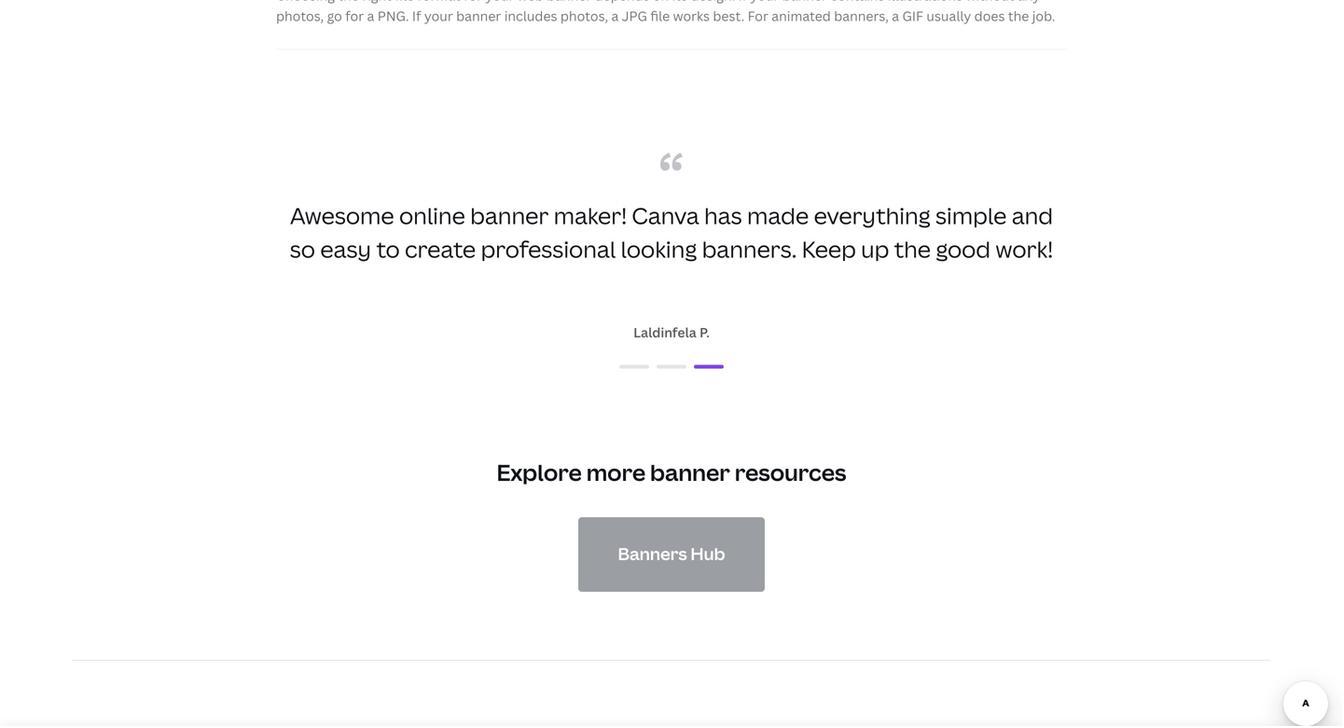 Task type: locate. For each thing, give the bounding box(es) containing it.
a down depends at the left of the page
[[611, 7, 619, 25]]

1 a from the left
[[367, 7, 374, 25]]

choosing the right file format for your web banner depends on its design. if your banner contains illustrations without any photos, go for a png. if your banner includes photos, a jpg file works best. for animated banners, a gif usually does the job.
[[276, 0, 1055, 25]]

1 horizontal spatial photos,
[[561, 7, 608, 25]]

the down 'any'
[[1008, 7, 1029, 25]]

p.
[[700, 324, 710, 341]]

2 horizontal spatial a
[[892, 7, 899, 25]]

and
[[1012, 201, 1053, 231]]

0 horizontal spatial the
[[338, 0, 359, 4]]

2 a from the left
[[611, 7, 619, 25]]

file
[[395, 0, 414, 4], [650, 7, 670, 25]]

banner inside awesome online banner maker! canva has made everything simple and so easy to create professional looking banners. keep up the good work!
[[470, 201, 549, 231]]

if right png.
[[412, 7, 421, 25]]

your
[[485, 0, 514, 4], [750, 0, 779, 4], [424, 7, 453, 25]]

your up for
[[750, 0, 779, 4]]

choosing
[[276, 0, 335, 4]]

1 horizontal spatial if
[[738, 0, 747, 4]]

your down 'format'
[[424, 7, 453, 25]]

1 horizontal spatial file
[[650, 7, 670, 25]]

on
[[653, 0, 669, 4]]

a down right
[[367, 7, 374, 25]]

file up png.
[[395, 0, 414, 4]]

includes
[[504, 7, 557, 25]]

0 horizontal spatial file
[[395, 0, 414, 4]]

a
[[367, 7, 374, 25], [611, 7, 619, 25], [892, 7, 899, 25]]

if up best.
[[738, 0, 747, 4]]

a left gif
[[892, 7, 899, 25]]

0 vertical spatial file
[[395, 0, 414, 4]]

banner up the professional
[[470, 201, 549, 231]]

2 vertical spatial the
[[894, 234, 931, 265]]

create
[[405, 234, 476, 265]]

without
[[966, 0, 1015, 4]]

web
[[517, 0, 544, 4]]

keep
[[802, 234, 856, 265]]

for
[[748, 7, 769, 25]]

1 horizontal spatial the
[[894, 234, 931, 265]]

banner
[[547, 0, 592, 4], [782, 0, 827, 4], [456, 7, 501, 25], [470, 201, 549, 231], [650, 458, 730, 488]]

has
[[704, 201, 742, 231]]

1 horizontal spatial a
[[611, 7, 619, 25]]

works
[[673, 7, 710, 25]]

banners hub
[[618, 543, 725, 566]]

maker!
[[554, 201, 627, 231]]

1 photos, from the left
[[276, 7, 324, 25]]

0 horizontal spatial for
[[345, 7, 364, 25]]

for
[[464, 0, 482, 4], [345, 7, 364, 25]]

for right go
[[345, 7, 364, 25]]

design.
[[691, 0, 735, 4]]

to
[[376, 234, 400, 265]]

for right 'format'
[[464, 0, 482, 4]]

gif
[[902, 7, 923, 25]]

format
[[417, 0, 461, 4]]

the up go
[[338, 0, 359, 4]]

0 vertical spatial if
[[738, 0, 747, 4]]

banners
[[618, 543, 687, 566]]

awesome online banner maker! canva has made everything simple and so easy to create professional looking banners. keep up the good work!
[[290, 201, 1053, 265]]

laldinfela
[[633, 324, 697, 341]]

select a quotation tab list
[[280, 356, 1063, 378]]

good
[[936, 234, 991, 265]]

banners,
[[834, 7, 889, 25]]

2 horizontal spatial the
[[1008, 7, 1029, 25]]

file down on
[[650, 7, 670, 25]]

photos,
[[276, 7, 324, 25], [561, 7, 608, 25]]

1 vertical spatial if
[[412, 7, 421, 25]]

1 vertical spatial file
[[650, 7, 670, 25]]

banners.
[[702, 234, 797, 265]]

1 horizontal spatial your
[[485, 0, 514, 4]]

0 vertical spatial for
[[464, 0, 482, 4]]

photos, down depends at the left of the page
[[561, 7, 608, 25]]

your left web
[[485, 0, 514, 4]]

best.
[[713, 7, 745, 25]]

0 vertical spatial the
[[338, 0, 359, 4]]

banners hub link
[[578, 518, 765, 592]]

the right "up"
[[894, 234, 931, 265]]

the inside awesome online banner maker! canva has made everything simple and so easy to create professional looking banners. keep up the good work!
[[894, 234, 931, 265]]

1 horizontal spatial for
[[464, 0, 482, 4]]

depends
[[595, 0, 650, 4]]

resources
[[735, 458, 847, 488]]

work!
[[996, 234, 1053, 265]]

if
[[738, 0, 747, 4], [412, 7, 421, 25]]

0 horizontal spatial a
[[367, 7, 374, 25]]

laldinfela p.
[[633, 324, 710, 341]]

explore more banner resources
[[497, 458, 847, 488]]

any
[[1018, 0, 1040, 4]]

jpg
[[622, 7, 647, 25]]

banner right web
[[547, 0, 592, 4]]

0 horizontal spatial photos,
[[276, 7, 324, 25]]

awesome
[[290, 201, 394, 231]]

1 vertical spatial for
[[345, 7, 364, 25]]

the
[[338, 0, 359, 4], [1008, 7, 1029, 25], [894, 234, 931, 265]]

photos, down the choosing
[[276, 7, 324, 25]]



Task type: vqa. For each thing, say whether or not it's contained in the screenshot.
Canva Sans on the left top of page
no



Task type: describe. For each thing, give the bounding box(es) containing it.
right
[[362, 0, 392, 4]]

made
[[747, 201, 809, 231]]

2 photos, from the left
[[561, 7, 608, 25]]

professional
[[481, 234, 616, 265]]

1 vertical spatial the
[[1008, 7, 1029, 25]]

up
[[861, 234, 889, 265]]

explore
[[497, 458, 582, 488]]

quotation mark image
[[660, 153, 683, 171]]

3 a from the left
[[892, 7, 899, 25]]

job.
[[1032, 7, 1055, 25]]

canva
[[632, 201, 699, 231]]

simple
[[936, 201, 1007, 231]]

so
[[290, 234, 315, 265]]

hub
[[691, 543, 725, 566]]

contains
[[831, 0, 885, 4]]

png.
[[378, 7, 409, 25]]

does
[[974, 7, 1005, 25]]

everything
[[814, 201, 931, 231]]

banner up animated
[[782, 0, 827, 4]]

usually
[[927, 7, 971, 25]]

0 horizontal spatial your
[[424, 7, 453, 25]]

online
[[399, 201, 465, 231]]

banner right more
[[650, 458, 730, 488]]

0 horizontal spatial if
[[412, 7, 421, 25]]

more
[[586, 458, 646, 488]]

looking
[[621, 234, 697, 265]]

banner down 'format'
[[456, 7, 501, 25]]

its
[[672, 0, 688, 4]]

illustrations
[[888, 0, 963, 4]]

easy
[[320, 234, 371, 265]]

2 horizontal spatial your
[[750, 0, 779, 4]]

animated
[[772, 7, 831, 25]]

go
[[327, 7, 342, 25]]



